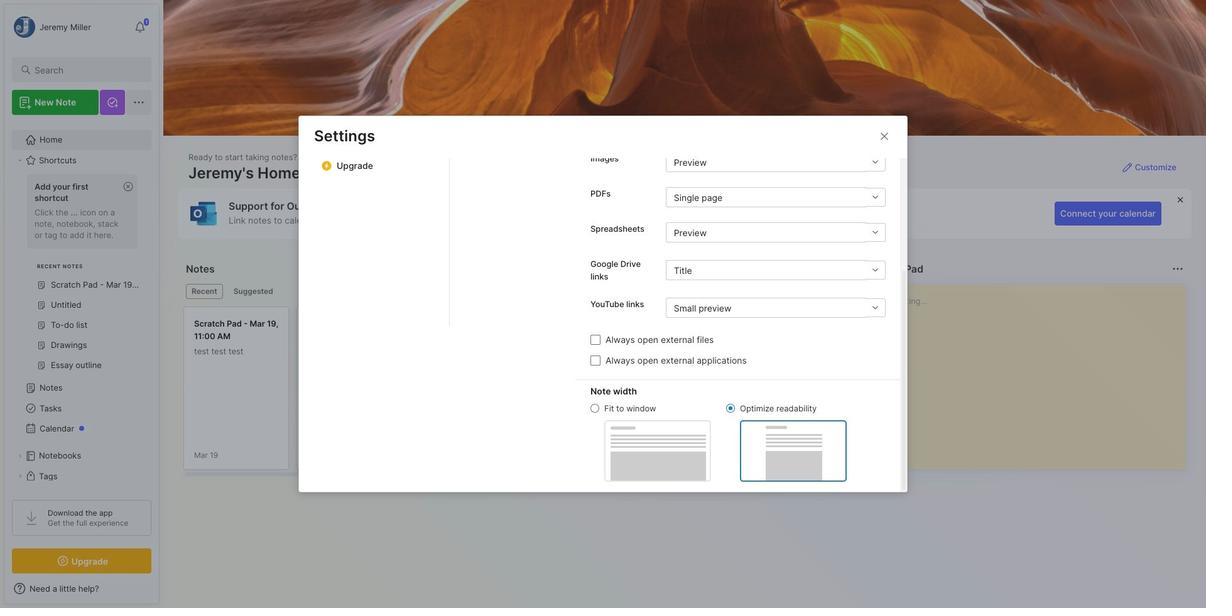 Task type: vqa. For each thing, say whether or not it's contained in the screenshot.
search box within Main element
no



Task type: locate. For each thing, give the bounding box(es) containing it.
Choose default view option for Google Drive links field
[[666, 260, 886, 281]]

1 horizontal spatial tab
[[228, 284, 279, 299]]

tab list
[[450, 0, 576, 326], [186, 284, 842, 299]]

None checkbox
[[591, 356, 601, 366]]

tree
[[4, 123, 159, 534]]

group
[[12, 170, 144, 383]]

expand notebooks image
[[16, 452, 24, 460]]

tab
[[186, 284, 223, 299], [228, 284, 279, 299]]

Choose default view option for PDFs field
[[666, 188, 886, 208]]

0 horizontal spatial tab
[[186, 284, 223, 299]]

none search field inside main "element"
[[35, 62, 140, 77]]

Start writing… text field
[[873, 285, 1186, 459]]

None radio
[[591, 404, 599, 413]]

Choose default view option for Images field
[[666, 152, 886, 172]]

close image
[[877, 129, 892, 144]]

Choose default view option for YouTube links field
[[666, 298, 886, 318]]

option group
[[591, 403, 847, 482]]

row group
[[183, 307, 975, 478]]

None search field
[[35, 62, 140, 77]]

None checkbox
[[591, 335, 601, 345]]

None radio
[[726, 404, 735, 413]]

Choose default view option for Spreadsheets field
[[666, 223, 886, 243]]



Task type: describe. For each thing, give the bounding box(es) containing it.
group inside main "element"
[[12, 170, 144, 383]]

Search text field
[[35, 64, 140, 76]]

2 tab from the left
[[228, 284, 279, 299]]

main element
[[0, 0, 163, 608]]

1 tab from the left
[[186, 284, 223, 299]]

tree inside main "element"
[[4, 123, 159, 534]]

expand tags image
[[16, 472, 24, 480]]



